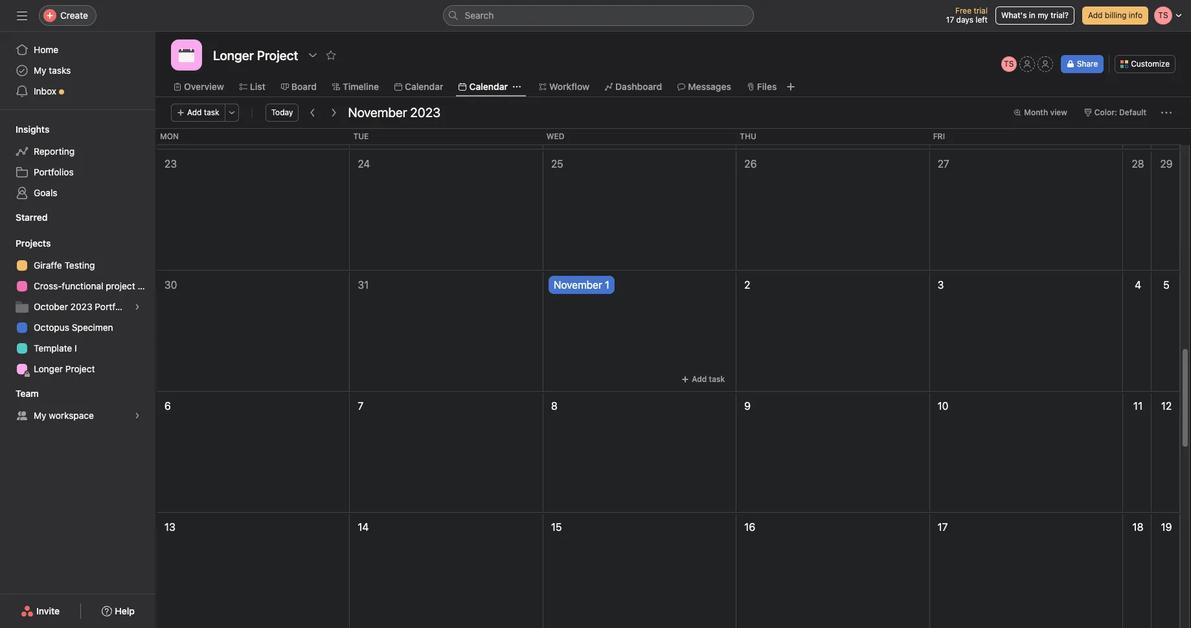 Task type: locate. For each thing, give the bounding box(es) containing it.
18
[[1133, 522, 1144, 533]]

days
[[957, 15, 974, 25]]

0 horizontal spatial add task button
[[171, 104, 225, 122]]

2 calendar link from the left
[[459, 80, 508, 94]]

projects
[[16, 238, 51, 249]]

2023 for october
[[70, 301, 92, 312]]

list link
[[240, 80, 266, 94]]

insights element
[[0, 118, 156, 206]]

help
[[115, 606, 135, 617]]

insights
[[16, 124, 49, 135]]

what's in my trial?
[[1002, 10, 1069, 20]]

0 vertical spatial add task
[[187, 108, 219, 117]]

dashboard
[[616, 81, 662, 92]]

workspace
[[49, 410, 94, 421]]

share
[[1078, 59, 1099, 69]]

timeline
[[343, 81, 379, 92]]

0 horizontal spatial task
[[204, 108, 219, 117]]

search list box
[[443, 5, 754, 26]]

share button
[[1061, 55, 1104, 73]]

1
[[605, 279, 610, 291]]

create button
[[39, 5, 97, 26]]

15
[[551, 522, 562, 533]]

trial?
[[1051, 10, 1069, 20]]

add to starred image
[[326, 50, 337, 60]]

more actions image
[[1162, 108, 1172, 118], [228, 109, 236, 117]]

my
[[34, 65, 46, 76], [34, 410, 46, 421]]

messages
[[688, 81, 732, 92]]

2023 inside projects element
[[70, 301, 92, 312]]

messages link
[[678, 80, 732, 94]]

more actions image left today button
[[228, 109, 236, 117]]

0 vertical spatial november
[[348, 105, 407, 120]]

my inside teams element
[[34, 410, 46, 421]]

november 1
[[554, 279, 610, 291]]

0 horizontal spatial calendar link
[[395, 80, 444, 94]]

see details, my workspace image
[[134, 412, 141, 420]]

24
[[358, 158, 370, 170]]

0 vertical spatial my
[[34, 65, 46, 76]]

add task for the bottom add task button
[[692, 375, 725, 384]]

november up tue
[[348, 105, 407, 120]]

hide sidebar image
[[17, 10, 27, 21]]

0 vertical spatial 17
[[947, 15, 955, 25]]

1 vertical spatial 2023
[[70, 301, 92, 312]]

1 horizontal spatial add task
[[692, 375, 725, 384]]

0 vertical spatial 2023
[[410, 105, 441, 120]]

1 horizontal spatial calendar
[[469, 81, 508, 92]]

month view
[[1025, 108, 1068, 117]]

longer project
[[34, 364, 95, 375]]

2 horizontal spatial add
[[1089, 10, 1103, 20]]

add task
[[187, 108, 219, 117], [692, 375, 725, 384]]

1 vertical spatial add task
[[692, 375, 725, 384]]

longer
[[34, 364, 63, 375]]

help button
[[93, 600, 143, 623]]

october
[[34, 301, 68, 312]]

add tab image
[[786, 82, 797, 92]]

more actions image right "default"
[[1162, 108, 1172, 118]]

task for the bottom add task button
[[709, 375, 725, 384]]

0 horizontal spatial add
[[187, 108, 202, 117]]

0 horizontal spatial november
[[348, 105, 407, 120]]

starred
[[16, 212, 48, 223]]

search
[[465, 10, 494, 21]]

1 horizontal spatial november
[[554, 279, 603, 291]]

reporting
[[34, 146, 75, 157]]

2 my from the top
[[34, 410, 46, 421]]

1 horizontal spatial more actions image
[[1162, 108, 1172, 118]]

calendar
[[405, 81, 444, 92], [469, 81, 508, 92]]

november left 1
[[554, 279, 603, 291]]

1 horizontal spatial 2023
[[410, 105, 441, 120]]

0 horizontal spatial 2023
[[70, 301, 92, 312]]

7
[[358, 401, 364, 412]]

october 2023 portfolio link
[[8, 297, 148, 318]]

billing
[[1105, 10, 1127, 20]]

add task button
[[171, 104, 225, 122], [676, 371, 731, 389]]

calendar link up november 2023
[[395, 80, 444, 94]]

cross-
[[34, 281, 62, 292]]

1 horizontal spatial calendar link
[[459, 80, 508, 94]]

4
[[1135, 279, 1142, 291]]

27
[[938, 158, 950, 170]]

today button
[[265, 104, 299, 122]]

calendar link left tab actions image
[[459, 80, 508, 94]]

calendar link
[[395, 80, 444, 94], [459, 80, 508, 94]]

today
[[271, 108, 293, 117]]

create
[[60, 10, 88, 21]]

my down team
[[34, 410, 46, 421]]

november
[[348, 105, 407, 120], [554, 279, 603, 291]]

25
[[551, 158, 564, 170]]

1 vertical spatial my
[[34, 410, 46, 421]]

octopus specimen link
[[8, 318, 148, 338]]

5
[[1164, 279, 1170, 291]]

template i
[[34, 343, 77, 354]]

tab actions image
[[513, 83, 521, 91]]

0 vertical spatial add
[[1089, 10, 1103, 20]]

add
[[1089, 10, 1103, 20], [187, 108, 202, 117], [692, 375, 707, 384]]

0 vertical spatial task
[[204, 108, 219, 117]]

starred button
[[0, 211, 48, 224]]

my tasks
[[34, 65, 71, 76]]

1 horizontal spatial task
[[709, 375, 725, 384]]

1 calendar link from the left
[[395, 80, 444, 94]]

12
[[1162, 401, 1173, 412]]

files link
[[747, 80, 777, 94]]

specimen
[[72, 322, 113, 333]]

1 calendar from the left
[[405, 81, 444, 92]]

team
[[16, 388, 39, 399]]

what's
[[1002, 10, 1027, 20]]

1 horizontal spatial add task button
[[676, 371, 731, 389]]

1 vertical spatial add
[[187, 108, 202, 117]]

my left tasks on the left of the page
[[34, 65, 46, 76]]

color:
[[1095, 108, 1118, 117]]

2023
[[410, 105, 441, 120], [70, 301, 92, 312]]

calendar up november 2023
[[405, 81, 444, 92]]

i
[[75, 343, 77, 354]]

1 my from the top
[[34, 65, 46, 76]]

0 horizontal spatial add task
[[187, 108, 219, 117]]

0 horizontal spatial calendar
[[405, 81, 444, 92]]

functional
[[62, 281, 103, 292]]

fri
[[934, 132, 946, 141]]

timeline link
[[332, 80, 379, 94]]

tue
[[353, 132, 369, 141]]

2 vertical spatial add
[[692, 375, 707, 384]]

inbox link
[[8, 81, 148, 102]]

calendar left tab actions image
[[469, 81, 508, 92]]

global element
[[0, 32, 156, 110]]

None text field
[[210, 43, 302, 67]]

giraffe
[[34, 260, 62, 271]]

giraffe testing link
[[8, 255, 148, 276]]

9
[[745, 401, 751, 412]]

my inside global element
[[34, 65, 46, 76]]

1 vertical spatial task
[[709, 375, 725, 384]]

task for add task button to the top
[[204, 108, 219, 117]]

1 vertical spatial november
[[554, 279, 603, 291]]

testing
[[64, 260, 95, 271]]



Task type: describe. For each thing, give the bounding box(es) containing it.
view
[[1051, 108, 1068, 117]]

longer project link
[[8, 359, 148, 380]]

dashboard link
[[605, 80, 662, 94]]

teams element
[[0, 382, 156, 429]]

add inside button
[[1089, 10, 1103, 20]]

3
[[938, 279, 944, 291]]

left
[[976, 15, 988, 25]]

my workspace
[[34, 410, 94, 421]]

template i link
[[8, 338, 148, 359]]

previous month image
[[308, 108, 318, 118]]

portfolios
[[34, 167, 74, 178]]

portfolio
[[95, 301, 130, 312]]

16
[[745, 522, 756, 533]]

0 vertical spatial add task button
[[171, 104, 225, 122]]

31
[[358, 279, 369, 291]]

october 2023 portfolio
[[34, 301, 130, 312]]

overview link
[[174, 80, 224, 94]]

my for my tasks
[[34, 65, 46, 76]]

14
[[358, 522, 369, 533]]

color: default button
[[1079, 104, 1153, 122]]

show options image
[[308, 50, 318, 60]]

free trial 17 days left
[[947, 6, 988, 25]]

overview
[[184, 81, 224, 92]]

plan
[[138, 281, 155, 292]]

cross-functional project plan link
[[8, 276, 155, 297]]

1 vertical spatial 17
[[938, 522, 948, 533]]

info
[[1129, 10, 1143, 20]]

0 horizontal spatial more actions image
[[228, 109, 236, 117]]

add task for add task button to the top
[[187, 108, 219, 117]]

project
[[65, 364, 95, 375]]

board
[[292, 81, 317, 92]]

my tasks link
[[8, 60, 148, 81]]

calendar image
[[179, 47, 194, 63]]

customize button
[[1115, 55, 1176, 73]]

add billing info button
[[1083, 6, 1149, 25]]

10
[[938, 401, 949, 412]]

workflow link
[[539, 80, 590, 94]]

home link
[[8, 40, 148, 60]]

8
[[551, 401, 558, 412]]

color: default
[[1095, 108, 1147, 117]]

board link
[[281, 80, 317, 94]]

month
[[1025, 108, 1049, 117]]

customize
[[1132, 59, 1170, 69]]

1 vertical spatial add task button
[[676, 371, 731, 389]]

add billing info
[[1089, 10, 1143, 20]]

29
[[1161, 158, 1173, 170]]

insights button
[[0, 123, 49, 136]]

projects element
[[0, 232, 156, 382]]

26
[[745, 158, 757, 170]]

search button
[[443, 5, 754, 26]]

tasks
[[49, 65, 71, 76]]

wed
[[547, 132, 565, 141]]

my workspace link
[[8, 406, 148, 426]]

octopus
[[34, 322, 69, 333]]

giraffe testing
[[34, 260, 95, 271]]

next month image
[[329, 108, 339, 118]]

goals link
[[8, 183, 148, 203]]

goals
[[34, 187, 57, 198]]

13
[[165, 522, 176, 533]]

team button
[[0, 388, 39, 401]]

octopus specimen
[[34, 322, 113, 333]]

list
[[250, 81, 266, 92]]

my
[[1038, 10, 1049, 20]]

see details, october 2023 portfolio image
[[134, 303, 141, 311]]

what's in my trial? button
[[996, 6, 1075, 25]]

ts
[[1005, 59, 1014, 69]]

2
[[745, 279, 751, 291]]

portfolios link
[[8, 162, 148, 183]]

my for my workspace
[[34, 410, 46, 421]]

19
[[1162, 522, 1173, 533]]

inbox
[[34, 86, 56, 97]]

november for november 1
[[554, 279, 603, 291]]

project
[[106, 281, 135, 292]]

thu
[[740, 132, 757, 141]]

november 2023
[[348, 105, 441, 120]]

trial
[[974, 6, 988, 16]]

in
[[1030, 10, 1036, 20]]

projects button
[[0, 237, 51, 250]]

files
[[758, 81, 777, 92]]

template
[[34, 343, 72, 354]]

2023 for november
[[410, 105, 441, 120]]

17 inside free trial 17 days left
[[947, 15, 955, 25]]

november for november 2023
[[348, 105, 407, 120]]

28
[[1132, 158, 1145, 170]]

2 calendar from the left
[[469, 81, 508, 92]]

6
[[165, 401, 171, 412]]

1 horizontal spatial add
[[692, 375, 707, 384]]

invite
[[36, 606, 60, 617]]

default
[[1120, 108, 1147, 117]]

reporting link
[[8, 141, 148, 162]]



Task type: vqa. For each thing, say whether or not it's contained in the screenshot.


